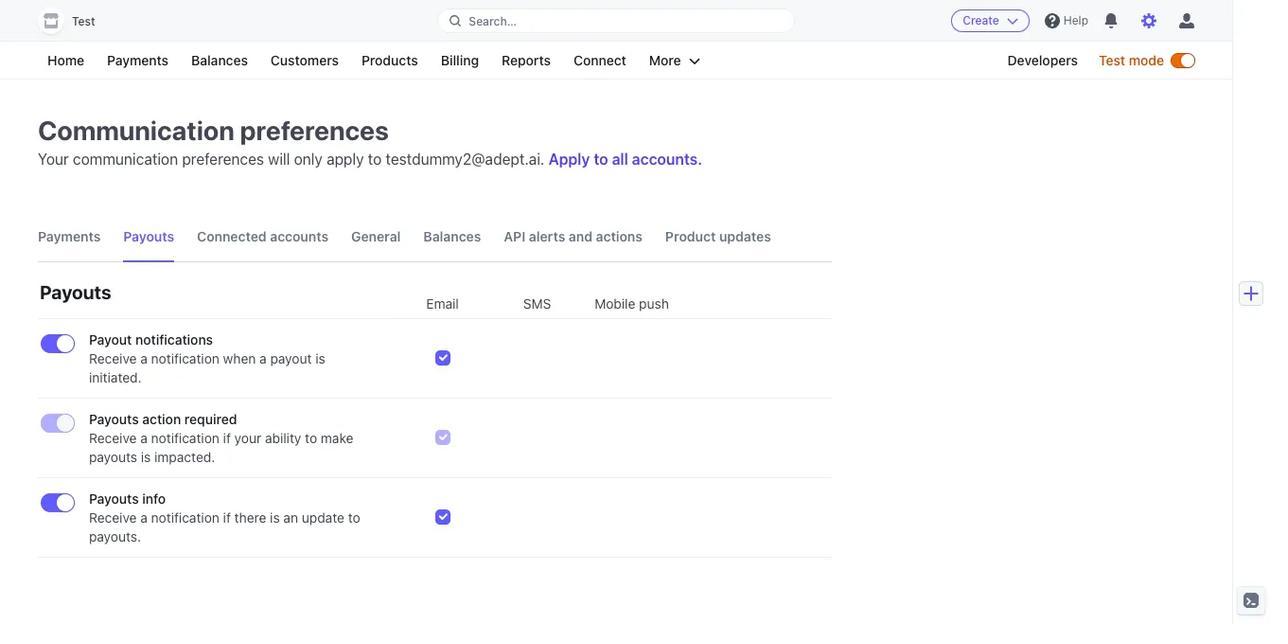 Task type: locate. For each thing, give the bounding box(es) containing it.
payout notifications receive a notification when a payout is initiated.
[[89, 331, 325, 385]]

payouts up payouts. in the bottom left of the page
[[89, 491, 139, 507]]

preferences left the will
[[182, 151, 264, 168]]

receive up payouts. in the bottom left of the page
[[89, 509, 137, 526]]

notification up the impacted.
[[151, 430, 220, 446]]

billing link
[[432, 49, 489, 72]]

receive
[[89, 350, 137, 366], [89, 430, 137, 446], [89, 509, 137, 526]]

notification down notifications
[[151, 350, 220, 366]]

connected
[[197, 228, 267, 244]]

tab list
[[38, 212, 832, 262]]

2 receive from the top
[[89, 430, 137, 446]]

receive for payout
[[89, 350, 137, 366]]

payouts action required receive a notification if your ability to make payouts is impacted.
[[89, 411, 354, 465]]

a down info
[[140, 509, 148, 526]]

2 horizontal spatial is
[[316, 350, 325, 366]]

test button
[[38, 8, 114, 34]]

payments down your
[[38, 228, 101, 244]]

1 vertical spatial receive
[[89, 430, 137, 446]]

payouts down 'communication'
[[123, 228, 174, 244]]

payments
[[107, 52, 169, 68], [38, 228, 101, 244]]

2 vertical spatial is
[[270, 509, 280, 526]]

0 vertical spatial preferences
[[240, 115, 389, 146]]

to
[[368, 151, 382, 168], [594, 151, 609, 168], [305, 430, 317, 446], [348, 509, 361, 526]]

receive up initiated.
[[89, 350, 137, 366]]

make
[[321, 430, 354, 446]]

notification
[[151, 350, 220, 366], [151, 430, 220, 446], [151, 509, 220, 526]]

0 vertical spatial payments
[[107, 52, 169, 68]]

is inside payout notifications receive a notification when a payout is initiated.
[[316, 350, 325, 366]]

notifications
[[135, 331, 213, 348]]

1 vertical spatial if
[[223, 509, 231, 526]]

notification inside payouts action required receive a notification if your ability to make payouts is impacted.
[[151, 430, 220, 446]]

notification inside payout notifications receive a notification when a payout is initiated.
[[151, 350, 220, 366]]

is right payout
[[316, 350, 325, 366]]

1 horizontal spatial is
[[270, 509, 280, 526]]

balances left api on the top of the page
[[424, 228, 481, 244]]

communication
[[73, 151, 178, 168]]

receive inside payouts info receive a notification if there is an update to payouts.
[[89, 509, 137, 526]]

testdummy2@adept.ai.
[[386, 151, 545, 168]]

0 vertical spatial notification
[[151, 350, 220, 366]]

test inside button
[[72, 14, 95, 28]]

balances right payments link
[[191, 52, 248, 68]]

payments link
[[98, 49, 178, 72]]

3 receive from the top
[[89, 509, 137, 526]]

2 if from the top
[[223, 509, 231, 526]]

is left an
[[270, 509, 280, 526]]

preferences up the only
[[240, 115, 389, 146]]

is inside payouts action required receive a notification if your ability to make payouts is impacted.
[[141, 449, 151, 465]]

to right update
[[348, 509, 361, 526]]

1 if from the top
[[223, 430, 231, 446]]

payouts
[[123, 228, 174, 244], [40, 281, 111, 303], [89, 411, 139, 427], [89, 491, 139, 507]]

0 vertical spatial if
[[223, 430, 231, 446]]

3 notification from the top
[[151, 509, 220, 526]]

1 notification from the top
[[151, 350, 220, 366]]

1 vertical spatial payments
[[38, 228, 101, 244]]

help button
[[1038, 6, 1097, 36]]

a down action
[[140, 430, 148, 446]]

product
[[666, 228, 716, 244]]

action
[[142, 411, 181, 427]]

balances link
[[182, 49, 258, 72]]

and
[[569, 228, 593, 244]]

payments up the communication
[[107, 52, 169, 68]]

receive up 'payouts'
[[89, 430, 137, 446]]

a up initiated.
[[140, 350, 148, 366]]

payouts up 'payout'
[[40, 281, 111, 303]]

1 vertical spatial preferences
[[182, 151, 264, 168]]

if
[[223, 430, 231, 446], [223, 509, 231, 526]]

0 vertical spatial is
[[316, 350, 325, 366]]

test left mode
[[1099, 52, 1126, 68]]

2 notification from the top
[[151, 430, 220, 446]]

notification down info
[[151, 509, 220, 526]]

0 vertical spatial receive
[[89, 350, 137, 366]]

email
[[426, 295, 459, 312]]

if left there
[[223, 509, 231, 526]]

receive inside payouts action required receive a notification if your ability to make payouts is impacted.
[[89, 430, 137, 446]]

1 vertical spatial balances
[[424, 228, 481, 244]]

api alerts and actions
[[504, 228, 643, 244]]

help
[[1064, 13, 1089, 27]]

customers
[[271, 52, 339, 68]]

a right when
[[260, 350, 267, 366]]

if inside payouts info receive a notification if there is an update to payouts.
[[223, 509, 231, 526]]

payout
[[270, 350, 312, 366]]

test up the home at top left
[[72, 14, 95, 28]]

apply
[[549, 151, 590, 168]]

1 vertical spatial is
[[141, 449, 151, 465]]

1 vertical spatial notification
[[151, 430, 220, 446]]

test for test
[[72, 14, 95, 28]]

will
[[268, 151, 290, 168]]

0 horizontal spatial balances
[[191, 52, 248, 68]]

2 vertical spatial notification
[[151, 509, 220, 526]]

create
[[963, 13, 1000, 27]]

2 vertical spatial receive
[[89, 509, 137, 526]]

more button
[[640, 49, 710, 72]]

updates
[[720, 228, 772, 244]]

api
[[504, 228, 526, 244]]

balances
[[191, 52, 248, 68], [424, 228, 481, 244]]

is
[[316, 350, 325, 366], [141, 449, 151, 465], [270, 509, 280, 526]]

products
[[362, 52, 418, 68]]

0 horizontal spatial is
[[141, 449, 151, 465]]

is inside payouts info receive a notification if there is an update to payouts.
[[270, 509, 280, 526]]

to inside payouts info receive a notification if there is an update to payouts.
[[348, 509, 361, 526]]

preferences
[[240, 115, 389, 146], [182, 151, 264, 168]]

payouts up 'payouts'
[[89, 411, 139, 427]]

1 receive from the top
[[89, 350, 137, 366]]

1 horizontal spatial test
[[1099, 52, 1126, 68]]

notification inside payouts info receive a notification if there is an update to payouts.
[[151, 509, 220, 526]]

if left your
[[223, 430, 231, 446]]

connect link
[[564, 49, 636, 72]]

connect
[[574, 52, 627, 68]]

create button
[[952, 9, 1030, 32]]

reports link
[[492, 49, 561, 72]]

receive inside payout notifications receive a notification when a payout is initiated.
[[89, 350, 137, 366]]

test
[[72, 14, 95, 28], [1099, 52, 1126, 68]]

developers
[[1008, 52, 1079, 68]]

a
[[140, 350, 148, 366], [260, 350, 267, 366], [140, 430, 148, 446], [140, 509, 148, 526]]

general
[[351, 228, 401, 244]]

1 vertical spatial test
[[1099, 52, 1126, 68]]

is right 'payouts'
[[141, 449, 151, 465]]

0 horizontal spatial test
[[72, 14, 95, 28]]

0 vertical spatial test
[[72, 14, 95, 28]]

payouts
[[89, 449, 137, 465]]

to inside payouts action required receive a notification if your ability to make payouts is impacted.
[[305, 430, 317, 446]]

mobile
[[595, 295, 636, 312]]

to left make
[[305, 430, 317, 446]]

test for test mode
[[1099, 52, 1126, 68]]



Task type: vqa. For each thing, say whether or not it's contained in the screenshot.
first Recent element from the bottom
no



Task type: describe. For each thing, give the bounding box(es) containing it.
initiated.
[[89, 369, 142, 385]]

update
[[302, 509, 345, 526]]

payouts inside payouts info receive a notification if there is an update to payouts.
[[89, 491, 139, 507]]

search…
[[469, 14, 517, 28]]

communication
[[38, 115, 235, 146]]

payouts inside payouts action required receive a notification if your ability to make payouts is impacted.
[[89, 411, 139, 427]]

ability
[[265, 430, 302, 446]]

reports
[[502, 52, 551, 68]]

to right apply
[[368, 151, 382, 168]]

your
[[38, 151, 69, 168]]

customers link
[[261, 49, 348, 72]]

mode
[[1129, 52, 1165, 68]]

a inside payouts action required receive a notification if your ability to make payouts is impacted.
[[140, 430, 148, 446]]

communication preferences your communication preferences will only apply to testdummy2@adept.ai. apply to all accounts.
[[38, 115, 703, 168]]

1 horizontal spatial payments
[[107, 52, 169, 68]]

home
[[47, 52, 84, 68]]

actions
[[596, 228, 643, 244]]

required
[[185, 411, 237, 427]]

a inside payouts info receive a notification if there is an update to payouts.
[[140, 509, 148, 526]]

home link
[[38, 49, 94, 72]]

when
[[223, 350, 256, 366]]

info
[[142, 491, 166, 507]]

only
[[294, 151, 323, 168]]

test mode
[[1099, 52, 1165, 68]]

if inside payouts action required receive a notification if your ability to make payouts is impacted.
[[223, 430, 231, 446]]

alerts
[[529, 228, 566, 244]]

payouts.
[[89, 528, 141, 545]]

developers link
[[999, 49, 1088, 72]]

Search… search field
[[439, 9, 794, 33]]

tab list containing payments
[[38, 212, 832, 262]]

impacted.
[[154, 449, 215, 465]]

receive for payouts
[[89, 509, 137, 526]]

payouts info receive a notification if there is an update to payouts.
[[89, 491, 361, 545]]

payout
[[89, 331, 132, 348]]

accounts
[[270, 228, 329, 244]]

there
[[235, 509, 266, 526]]

apply to all accounts. button
[[549, 151, 703, 168]]

notification for notifications
[[151, 350, 220, 366]]

accounts.
[[632, 151, 703, 168]]

all
[[612, 151, 629, 168]]

Search… text field
[[439, 9, 794, 33]]

more
[[650, 52, 682, 68]]

connected accounts
[[197, 228, 329, 244]]

push
[[639, 295, 669, 312]]

product updates
[[666, 228, 772, 244]]

mobile push
[[595, 295, 669, 312]]

0 horizontal spatial payments
[[38, 228, 101, 244]]

notification for info
[[151, 509, 220, 526]]

1 horizontal spatial balances
[[424, 228, 481, 244]]

sms
[[523, 295, 551, 312]]

an
[[284, 509, 298, 526]]

your
[[235, 430, 262, 446]]

to left all on the top left of page
[[594, 151, 609, 168]]

payouts inside tab list
[[123, 228, 174, 244]]

products link
[[352, 49, 428, 72]]

apply
[[327, 151, 364, 168]]

billing
[[441, 52, 479, 68]]

0 vertical spatial balances
[[191, 52, 248, 68]]



